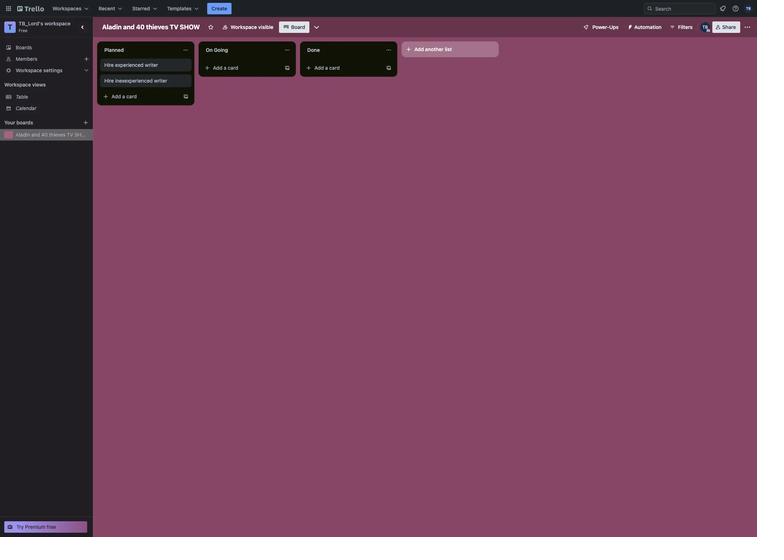 Task type: locate. For each thing, give the bounding box(es) containing it.
workspace up table
[[4, 82, 31, 88]]

try premium free
[[16, 524, 56, 530]]

show down the add board icon
[[75, 132, 90, 138]]

1 hire from the top
[[104, 62, 114, 68]]

back to home image
[[17, 3, 44, 14]]

experienced
[[115, 62, 144, 68]]

your boards with 1 items element
[[4, 118, 72, 127]]

add a card button down the hire inexexperienced writer
[[100, 91, 180, 102]]

1 horizontal spatial tv
[[170, 23, 178, 31]]

try premium free button
[[4, 521, 87, 533]]

1 horizontal spatial aladin
[[102, 23, 122, 31]]

1 vertical spatial tv
[[67, 132, 73, 138]]

show inside text field
[[180, 23, 200, 31]]

card down on going text field
[[228, 65, 238, 71]]

share button
[[713, 21, 741, 33]]

recent button
[[94, 3, 127, 14]]

card down inexexperienced in the left top of the page
[[126, 93, 137, 99]]

add a card button for planned
[[100, 91, 180, 102]]

add a card button
[[202, 62, 282, 74], [303, 62, 383, 74], [100, 91, 180, 102]]

0 vertical spatial and
[[123, 23, 135, 31]]

1 vertical spatial hire
[[104, 78, 114, 84]]

and down your boards with 1 items "element" on the left top of page
[[31, 132, 40, 138]]

Done text field
[[303, 44, 382, 56]]

workspace settings
[[16, 67, 63, 73]]

0 horizontal spatial a
[[122, 93, 125, 99]]

calendar link
[[16, 105, 89, 112]]

0 horizontal spatial add a card
[[112, 93, 137, 99]]

add another list button
[[402, 41, 499, 57]]

add
[[415, 46, 424, 52], [213, 65, 223, 71], [315, 65, 324, 71], [112, 93, 121, 99]]

and inside text field
[[123, 23, 135, 31]]

1 horizontal spatial aladin and 40 thieves tv show
[[102, 23, 200, 31]]

views
[[32, 82, 46, 88]]

add for on going
[[213, 65, 223, 71]]

add for done
[[315, 65, 324, 71]]

thieves down 'starred' popup button on the left of page
[[146, 23, 168, 31]]

1 horizontal spatial and
[[123, 23, 135, 31]]

add a card down inexexperienced in the left top of the page
[[112, 93, 137, 99]]

tv down calendar link
[[67, 132, 73, 138]]

hire down planned
[[104, 62, 114, 68]]

1 vertical spatial and
[[31, 132, 40, 138]]

a for planned
[[122, 93, 125, 99]]

0 horizontal spatial thieves
[[49, 132, 65, 138]]

aladin down boards
[[16, 132, 30, 138]]

boards
[[16, 119, 33, 125]]

add down done at the top left of page
[[315, 65, 324, 71]]

0 vertical spatial aladin
[[102, 23, 122, 31]]

1 horizontal spatial a
[[224, 65, 227, 71]]

0 horizontal spatial show
[[75, 132, 90, 138]]

2 horizontal spatial add a card
[[315, 65, 340, 71]]

40 down "starred"
[[136, 23, 145, 31]]

2 horizontal spatial add a card button
[[303, 62, 383, 74]]

writer
[[145, 62, 158, 68], [154, 78, 167, 84]]

thieves down your boards with 1 items "element" on the left top of page
[[49, 132, 65, 138]]

1 vertical spatial writer
[[154, 78, 167, 84]]

a down inexexperienced in the left top of the page
[[122, 93, 125, 99]]

workspaces button
[[48, 3, 93, 14]]

add a card down done at the top left of page
[[315, 65, 340, 71]]

and
[[123, 23, 135, 31], [31, 132, 40, 138]]

boards link
[[0, 42, 93, 53]]

2 vertical spatial workspace
[[4, 82, 31, 88]]

workspace inside button
[[231, 24, 257, 30]]

aladin and 40 thieves tv show inside text field
[[102, 23, 200, 31]]

add a card for planned
[[112, 93, 137, 99]]

1 vertical spatial aladin and 40 thieves tv show
[[16, 132, 90, 138]]

search image
[[647, 6, 653, 11]]

0 horizontal spatial card
[[126, 93, 137, 99]]

create from template… image for on going
[[285, 65, 290, 71]]

a
[[224, 65, 227, 71], [325, 65, 328, 71], [122, 93, 125, 99]]

a down the going
[[224, 65, 227, 71]]

2 horizontal spatial a
[[325, 65, 328, 71]]

tv down templates
[[170, 23, 178, 31]]

add a card down the going
[[213, 65, 238, 71]]

0 vertical spatial hire
[[104, 62, 114, 68]]

1 horizontal spatial add a card
[[213, 65, 238, 71]]

aladin inside aladin and 40 thieves tv show "link"
[[16, 132, 30, 138]]

0 horizontal spatial tv
[[67, 132, 73, 138]]

tv inside text field
[[170, 23, 178, 31]]

hire left inexexperienced in the left top of the page
[[104, 78, 114, 84]]

automation button
[[625, 21, 666, 33]]

0 vertical spatial 40
[[136, 23, 145, 31]]

writer up hire inexexperienced writer link
[[145, 62, 158, 68]]

40 down your boards with 1 items "element" on the left top of page
[[41, 132, 48, 138]]

thieves inside "link"
[[49, 132, 65, 138]]

tb_lord's
[[19, 20, 43, 26]]

1 horizontal spatial thieves
[[146, 23, 168, 31]]

0 horizontal spatial add a card button
[[100, 91, 180, 102]]

writer down hire experienced writer link
[[154, 78, 167, 84]]

templates
[[167, 5, 192, 11]]

1 horizontal spatial create from template… image
[[386, 65, 392, 71]]

aladin and 40 thieves tv show down your boards with 1 items "element" on the left top of page
[[16, 132, 90, 138]]

2 hire from the top
[[104, 78, 114, 84]]

1 vertical spatial workspace
[[16, 67, 42, 73]]

workspace left visible
[[231, 24, 257, 30]]

0 vertical spatial writer
[[145, 62, 158, 68]]

1 create from template… image from the left
[[285, 65, 290, 71]]

tv
[[170, 23, 178, 31], [67, 132, 73, 138]]

power-ups
[[593, 24, 619, 30]]

try
[[16, 524, 24, 530]]

tb_lord's workspace link
[[19, 20, 71, 26]]

thieves inside text field
[[146, 23, 168, 31]]

0 horizontal spatial aladin
[[16, 132, 30, 138]]

workspace visible button
[[218, 21, 278, 33]]

and down "starred"
[[123, 23, 135, 31]]

add a card
[[213, 65, 238, 71], [315, 65, 340, 71], [112, 93, 137, 99]]

workspace navigation collapse icon image
[[78, 22, 88, 32]]

workspace settings button
[[0, 65, 93, 76]]

aladin
[[102, 23, 122, 31], [16, 132, 30, 138]]

a down the done text box
[[325, 65, 328, 71]]

1 vertical spatial show
[[75, 132, 90, 138]]

show
[[180, 23, 200, 31], [75, 132, 90, 138]]

0 horizontal spatial and
[[31, 132, 40, 138]]

on going
[[206, 47, 228, 53]]

templates button
[[163, 3, 203, 14]]

0 notifications image
[[719, 4, 728, 13]]

0 vertical spatial workspace
[[231, 24, 257, 30]]

tb_lord's workspace free
[[19, 20, 71, 33]]

starred button
[[128, 3, 161, 14]]

show down the templates dropdown button in the left of the page
[[180, 23, 200, 31]]

Search field
[[653, 3, 716, 14]]

2 create from template… image from the left
[[386, 65, 392, 71]]

hire inexexperienced writer link
[[104, 77, 187, 84]]

settings
[[43, 67, 63, 73]]

1 horizontal spatial add a card button
[[202, 62, 282, 74]]

card for on going
[[228, 65, 238, 71]]

card
[[228, 65, 238, 71], [329, 65, 340, 71], [126, 93, 137, 99]]

1 vertical spatial aladin
[[16, 132, 30, 138]]

planned
[[104, 47, 124, 53]]

going
[[214, 47, 228, 53]]

hire for hire inexexperienced writer
[[104, 78, 114, 84]]

hire inside hire inexexperienced writer link
[[104, 78, 114, 84]]

workspace
[[45, 20, 71, 26]]

40
[[136, 23, 145, 31], [41, 132, 48, 138]]

thieves
[[146, 23, 168, 31], [49, 132, 65, 138]]

this member is an admin of this board. image
[[707, 29, 710, 32]]

hire experienced writer link
[[104, 61, 187, 69]]

aladin down recent popup button
[[102, 23, 122, 31]]

add down inexexperienced in the left top of the page
[[112, 93, 121, 99]]

add down on going
[[213, 65, 223, 71]]

hire
[[104, 62, 114, 68], [104, 78, 114, 84]]

workspace
[[231, 24, 257, 30], [16, 67, 42, 73], [4, 82, 31, 88]]

workspace inside dropdown button
[[16, 67, 42, 73]]

boards
[[16, 44, 32, 50]]

1 horizontal spatial 40
[[136, 23, 145, 31]]

free
[[19, 28, 28, 33]]

workspace down members
[[16, 67, 42, 73]]

0 vertical spatial show
[[180, 23, 200, 31]]

1 vertical spatial thieves
[[49, 132, 65, 138]]

aladin and 40 thieves tv show
[[102, 23, 200, 31], [16, 132, 90, 138]]

2 horizontal spatial card
[[329, 65, 340, 71]]

card for done
[[329, 65, 340, 71]]

your boards
[[4, 119, 33, 125]]

customize views image
[[313, 24, 320, 31]]

aladin and 40 thieves tv show down 'starred' popup button on the left of page
[[102, 23, 200, 31]]

workspace views
[[4, 82, 46, 88]]

0 horizontal spatial aladin and 40 thieves tv show
[[16, 132, 90, 138]]

board link
[[279, 21, 310, 33]]

tb_lord (tylerblack44) image
[[701, 22, 711, 32]]

1 vertical spatial 40
[[41, 132, 48, 138]]

0 vertical spatial aladin and 40 thieves tv show
[[102, 23, 200, 31]]

0 vertical spatial tv
[[170, 23, 178, 31]]

a for done
[[325, 65, 328, 71]]

add a card button down on going text field
[[202, 62, 282, 74]]

hire inside hire experienced writer link
[[104, 62, 114, 68]]

card down the done text box
[[329, 65, 340, 71]]

0 vertical spatial thieves
[[146, 23, 168, 31]]

0 horizontal spatial 40
[[41, 132, 48, 138]]

0 horizontal spatial create from template… image
[[285, 65, 290, 71]]

power-ups button
[[579, 21, 623, 33]]

workspace visible
[[231, 24, 274, 30]]

create from template… image
[[285, 65, 290, 71], [386, 65, 392, 71]]

done
[[307, 47, 320, 53]]

add a card button down the done text box
[[303, 62, 383, 74]]

add a card for on going
[[213, 65, 238, 71]]

1 horizontal spatial show
[[180, 23, 200, 31]]

calendar
[[16, 105, 36, 111]]

1 horizontal spatial card
[[228, 65, 238, 71]]

workspace for workspace settings
[[16, 67, 42, 73]]

tyler black (tylerblack44) image
[[745, 4, 753, 13]]

add left another
[[415, 46, 424, 52]]

visible
[[258, 24, 274, 30]]



Task type: vqa. For each thing, say whether or not it's contained in the screenshot.
Dec 31 at 9:51 AM's 16
no



Task type: describe. For each thing, give the bounding box(es) containing it.
writer for hire experienced writer
[[145, 62, 158, 68]]

add a card button for on going
[[202, 62, 282, 74]]

add another list
[[415, 46, 452, 52]]

hire experienced writer
[[104, 62, 158, 68]]

table link
[[16, 93, 89, 100]]

aladin and 40 thieves tv show link
[[16, 131, 90, 138]]

40 inside text field
[[136, 23, 145, 31]]

tv inside "link"
[[67, 132, 73, 138]]

inexexperienced
[[115, 78, 153, 84]]

free
[[47, 524, 56, 530]]

ups
[[610, 24, 619, 30]]

show menu image
[[744, 24, 752, 31]]

board
[[291, 24, 305, 30]]

table
[[16, 94, 28, 100]]

add for planned
[[112, 93, 121, 99]]

star or unstar board image
[[208, 24, 214, 30]]

sm image
[[625, 21, 635, 31]]

members
[[16, 56, 37, 62]]

automation
[[635, 24, 662, 30]]

On Going text field
[[202, 44, 280, 56]]

workspace for workspace visible
[[231, 24, 257, 30]]

primary element
[[0, 0, 758, 17]]

add board image
[[83, 120, 89, 125]]

open information menu image
[[733, 5, 740, 12]]

hire inexexperienced writer
[[104, 78, 167, 84]]

t link
[[4, 21, 16, 33]]

40 inside "link"
[[41, 132, 48, 138]]

on
[[206, 47, 213, 53]]

create from template… image
[[183, 94, 189, 99]]

writer for hire inexexperienced writer
[[154, 78, 167, 84]]

add inside add another list button
[[415, 46, 424, 52]]

add a card button for done
[[303, 62, 383, 74]]

share
[[723, 24, 736, 30]]

and inside "link"
[[31, 132, 40, 138]]

create
[[212, 5, 227, 11]]

Planned text field
[[100, 44, 179, 56]]

Board name text field
[[99, 21, 204, 33]]

power-
[[593, 24, 610, 30]]

create button
[[207, 3, 232, 14]]

filters button
[[668, 21, 695, 33]]

starred
[[132, 5, 150, 11]]

your
[[4, 119, 15, 125]]

a for on going
[[224, 65, 227, 71]]

show inside "link"
[[75, 132, 90, 138]]

workspace for workspace views
[[4, 82, 31, 88]]

filters
[[678, 24, 693, 30]]

premium
[[25, 524, 45, 530]]

add a card for done
[[315, 65, 340, 71]]

workspaces
[[53, 5, 82, 11]]

create from template… image for done
[[386, 65, 392, 71]]

list
[[445, 46, 452, 52]]

hire for hire experienced writer
[[104, 62, 114, 68]]

members link
[[0, 53, 93, 65]]

t
[[8, 23, 12, 31]]

recent
[[99, 5, 115, 11]]

aladin inside aladin and 40 thieves tv show text field
[[102, 23, 122, 31]]

another
[[425, 46, 444, 52]]

card for planned
[[126, 93, 137, 99]]



